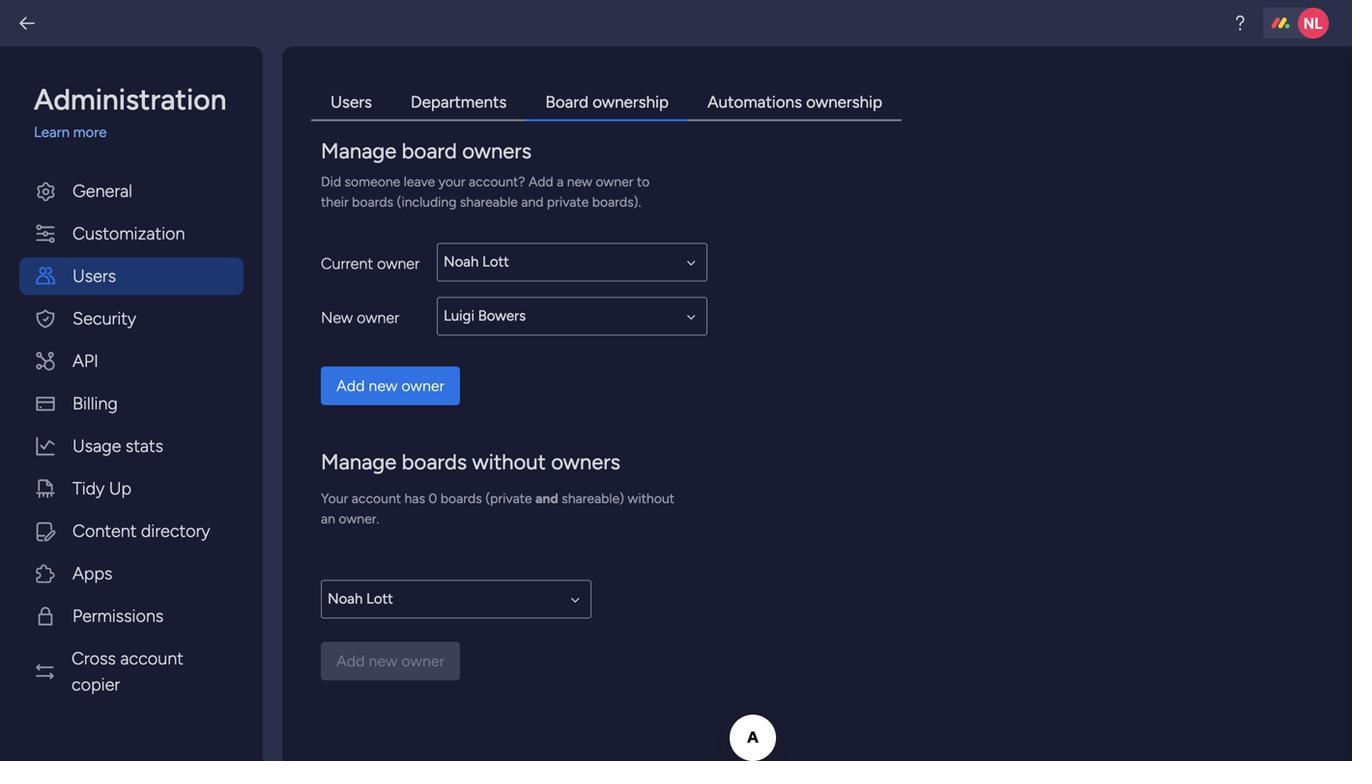 Task type: vqa. For each thing, say whether or not it's contained in the screenshot.
Billing
yes



Task type: locate. For each thing, give the bounding box(es) containing it.
owner up boards).
[[596, 174, 634, 190]]

account?
[[469, 174, 525, 190]]

new right a
[[567, 174, 593, 190]]

boards down 'someone'
[[352, 194, 394, 210]]

account down permissions button
[[120, 649, 184, 670]]

0 vertical spatial users
[[331, 92, 372, 112]]

0 vertical spatial owners
[[462, 138, 532, 164]]

1 vertical spatial manage
[[321, 450, 397, 475]]

0 horizontal spatial account
[[120, 649, 184, 670]]

billing
[[73, 394, 118, 414]]

1 manage from the top
[[321, 138, 397, 164]]

users link
[[311, 85, 391, 121]]

1 vertical spatial users
[[73, 266, 116, 287]]

owner
[[596, 174, 634, 190], [377, 255, 420, 273], [357, 309, 399, 327], [402, 377, 445, 395]]

add
[[529, 174, 554, 190], [336, 377, 365, 395]]

usage stats
[[73, 436, 163, 457]]

owner up manage boards without owners
[[402, 377, 445, 395]]

usage stats button
[[19, 428, 244, 466]]

new owner
[[321, 309, 399, 327]]

new down new owner
[[369, 377, 398, 395]]

1 vertical spatial without
[[628, 491, 675, 507]]

1 horizontal spatial new
[[567, 174, 593, 190]]

content directory
[[73, 521, 210, 542]]

ownership right automations
[[807, 92, 883, 112]]

0 vertical spatial account
[[352, 491, 401, 507]]

manage up 'someone'
[[321, 138, 397, 164]]

boards right "0"
[[441, 491, 482, 507]]

help image
[[1231, 14, 1250, 33]]

shareable)
[[562, 491, 625, 507]]

general button
[[19, 173, 244, 210]]

api
[[73, 351, 99, 372]]

permissions
[[73, 606, 164, 627]]

without inside shareable) without an owner.
[[628, 491, 675, 507]]

your
[[439, 174, 466, 190]]

without up the (private
[[472, 450, 546, 475]]

None text field
[[437, 297, 708, 336], [321, 581, 592, 619], [437, 297, 708, 336], [321, 581, 592, 619]]

permissions button
[[19, 598, 244, 636]]

0 horizontal spatial users
[[73, 266, 116, 287]]

1 vertical spatial owners
[[551, 450, 621, 475]]

without
[[472, 450, 546, 475], [628, 491, 675, 507]]

customization button
[[19, 215, 244, 253]]

owner.
[[339, 511, 379, 527]]

account inside the cross account copier
[[120, 649, 184, 670]]

ownership right board
[[593, 92, 669, 112]]

manage inside manage board owners did someone leave your account? add a new owner to their boards (including shareable and private boards).
[[321, 138, 397, 164]]

1 horizontal spatial add
[[529, 174, 554, 190]]

0 horizontal spatial ownership
[[593, 92, 669, 112]]

and right the (private
[[536, 491, 559, 507]]

1 horizontal spatial users
[[331, 92, 372, 112]]

0 horizontal spatial owners
[[462, 138, 532, 164]]

None text field
[[437, 243, 708, 282]]

current
[[321, 255, 373, 273]]

manage boards without owners
[[321, 450, 621, 475]]

board
[[546, 92, 589, 112]]

1 vertical spatial account
[[120, 649, 184, 670]]

account
[[352, 491, 401, 507], [120, 649, 184, 670]]

1 horizontal spatial without
[[628, 491, 675, 507]]

1 horizontal spatial account
[[352, 491, 401, 507]]

your
[[321, 491, 348, 507]]

1 vertical spatial add
[[336, 377, 365, 395]]

directory
[[141, 521, 210, 542]]

1 vertical spatial search team members text field
[[321, 581, 592, 619]]

0 vertical spatial search team members text field
[[437, 243, 708, 282]]

users up did
[[331, 92, 372, 112]]

boards inside manage board owners did someone leave your account? add a new owner to their boards (including shareable and private boards).
[[352, 194, 394, 210]]

account for has
[[352, 491, 401, 507]]

1 ownership from the left
[[593, 92, 669, 112]]

did
[[321, 174, 341, 190]]

manage up your
[[321, 450, 397, 475]]

administration
[[34, 82, 227, 117]]

Search team members text field
[[437, 243, 708, 282], [321, 581, 592, 619]]

billing button
[[19, 385, 244, 423]]

leave
[[404, 174, 435, 190]]

manage
[[321, 138, 397, 164], [321, 450, 397, 475]]

boards up "0"
[[402, 450, 467, 475]]

2 ownership from the left
[[807, 92, 883, 112]]

boards).
[[592, 194, 641, 210]]

and
[[521, 194, 544, 210], [536, 491, 559, 507]]

ownership
[[593, 92, 669, 112], [807, 92, 883, 112]]

add inside button
[[336, 377, 365, 395]]

manage for manage boards without owners
[[321, 450, 397, 475]]

boards
[[352, 194, 394, 210], [402, 450, 467, 475], [441, 491, 482, 507]]

new
[[567, 174, 593, 190], [369, 377, 398, 395]]

0 horizontal spatial add
[[336, 377, 365, 395]]

board ownership
[[546, 92, 669, 112]]

add down new owner
[[336, 377, 365, 395]]

users up security
[[73, 266, 116, 287]]

0 vertical spatial boards
[[352, 194, 394, 210]]

1 vertical spatial new
[[369, 377, 398, 395]]

account up owner.
[[352, 491, 401, 507]]

departments link
[[391, 85, 526, 121]]

add left a
[[529, 174, 554, 190]]

without right shareable) at the left
[[628, 491, 675, 507]]

0 horizontal spatial without
[[472, 450, 546, 475]]

0 vertical spatial manage
[[321, 138, 397, 164]]

shareable) without an owner.
[[321, 491, 675, 527]]

owners up account?
[[462, 138, 532, 164]]

stats
[[126, 436, 163, 457]]

0 horizontal spatial new
[[369, 377, 398, 395]]

users
[[331, 92, 372, 112], [73, 266, 116, 287]]

owners
[[462, 138, 532, 164], [551, 450, 621, 475]]

1 vertical spatial and
[[536, 491, 559, 507]]

0 vertical spatial new
[[567, 174, 593, 190]]

up
[[109, 479, 132, 499]]

2 manage from the top
[[321, 450, 397, 475]]

owners up shareable) at the left
[[551, 450, 621, 475]]

0 vertical spatial add
[[529, 174, 554, 190]]

add inside manage board owners did someone leave your account? add a new owner to their boards (including shareable and private boards).
[[529, 174, 554, 190]]

0 vertical spatial and
[[521, 194, 544, 210]]

1 horizontal spatial ownership
[[807, 92, 883, 112]]

current owner
[[321, 255, 420, 273]]

and left private
[[521, 194, 544, 210]]



Task type: describe. For each thing, give the bounding box(es) containing it.
has
[[405, 491, 425, 507]]

learn more link
[[34, 122, 244, 144]]

noah lott image
[[1299, 8, 1329, 39]]

tidy
[[73, 479, 105, 499]]

more
[[73, 124, 107, 141]]

security
[[73, 308, 136, 329]]

and inside manage board owners did someone leave your account? add a new owner to their boards (including shareable and private boards).
[[521, 194, 544, 210]]

automations
[[708, 92, 802, 112]]

customization
[[73, 223, 185, 244]]

owner inside button
[[402, 377, 445, 395]]

shareable
[[460, 194, 518, 210]]

apps button
[[19, 555, 244, 593]]

security button
[[19, 300, 244, 338]]

new
[[321, 309, 353, 327]]

add new owner
[[336, 377, 445, 395]]

Search team members text field
[[437, 297, 708, 336]]

apps
[[73, 564, 113, 584]]

content directory button
[[19, 513, 244, 551]]

manage board owners did someone leave your account? add a new owner to their boards (including shareable and private boards).
[[321, 138, 650, 210]]

departments
[[411, 92, 507, 112]]

0 vertical spatial without
[[472, 450, 546, 475]]

their
[[321, 194, 349, 210]]

new inside button
[[369, 377, 398, 395]]

manage for manage board owners did someone leave your account? add a new owner to their boards (including shareable and private boards).
[[321, 138, 397, 164]]

back to workspace image
[[17, 14, 37, 33]]

a
[[557, 174, 564, 190]]

automations ownership link
[[688, 85, 902, 121]]

0
[[429, 491, 437, 507]]

add new owner button
[[321, 367, 460, 406]]

board
[[402, 138, 457, 164]]

api button
[[19, 343, 244, 380]]

copier
[[71, 675, 120, 696]]

an
[[321, 511, 335, 527]]

tidy up button
[[19, 470, 244, 508]]

content
[[73, 521, 137, 542]]

2 vertical spatial boards
[[441, 491, 482, 507]]

owner right current
[[377, 255, 420, 273]]

your account has 0 boards (private and
[[321, 491, 559, 507]]

learn
[[34, 124, 70, 141]]

new inside manage board owners did someone leave your account? add a new owner to their boards (including shareable and private boards).
[[567, 174, 593, 190]]

general
[[73, 181, 132, 202]]

private
[[547, 194, 589, 210]]

cross
[[71, 649, 116, 670]]

tidy up
[[73, 479, 132, 499]]

usage
[[73, 436, 121, 457]]

board ownership link
[[526, 85, 688, 121]]

ownership for board ownership
[[593, 92, 669, 112]]

users inside button
[[73, 266, 116, 287]]

1 horizontal spatial owners
[[551, 450, 621, 475]]

owners inside manage board owners did someone leave your account? add a new owner to their boards (including shareable and private boards).
[[462, 138, 532, 164]]

automations ownership
[[708, 92, 883, 112]]

ownership for automations ownership
[[807, 92, 883, 112]]

account for copier
[[120, 649, 184, 670]]

(private
[[486, 491, 532, 507]]

owner right new
[[357, 309, 399, 327]]

users button
[[19, 258, 244, 295]]

administration learn more
[[34, 82, 227, 141]]

1 vertical spatial boards
[[402, 450, 467, 475]]

(including
[[397, 194, 457, 210]]

owner inside manage board owners did someone leave your account? add a new owner to their boards (including shareable and private boards).
[[596, 174, 634, 190]]

someone
[[345, 174, 401, 190]]

cross account copier button
[[19, 641, 244, 704]]

cross account copier
[[71, 649, 184, 696]]

to
[[637, 174, 650, 190]]



